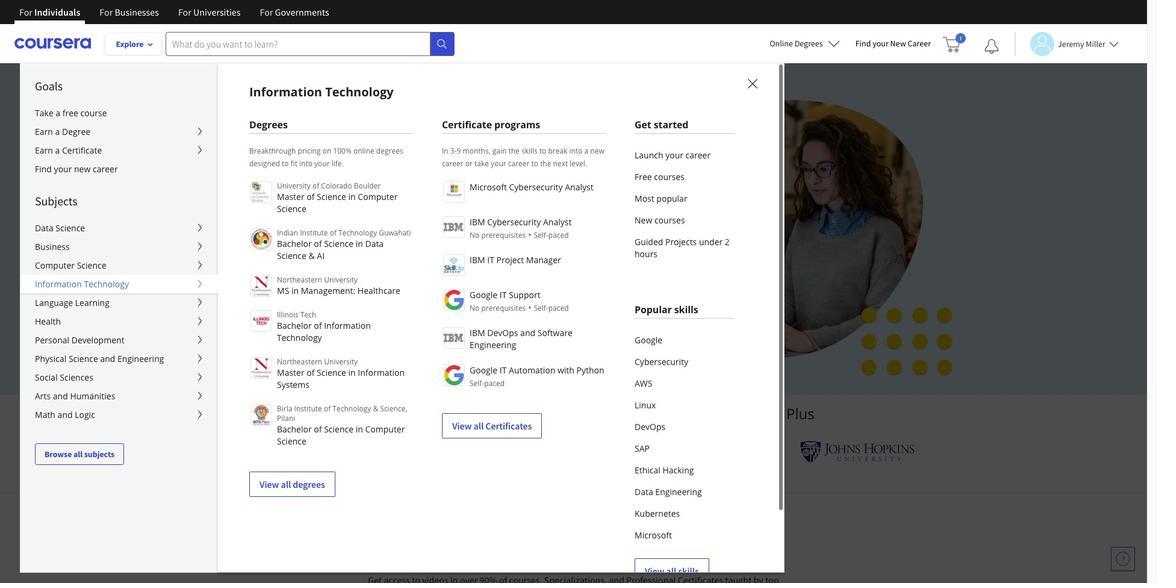 Task type: vqa. For each thing, say whether or not it's contained in the screenshot.
Linux link
yes



Task type: locate. For each thing, give the bounding box(es) containing it.
1 vertical spatial bachelor
[[277, 320, 312, 331]]

of inside illinois tech bachelor of information technology
[[314, 320, 322, 331]]

& left 'ai'
[[309, 250, 315, 261]]

1 vertical spatial prerequisites
[[482, 303, 526, 313]]

trial
[[312, 298, 331, 310]]

months,
[[463, 146, 491, 156]]

ibm it project manager link
[[442, 253, 606, 276]]

0 vertical spatial plus
[[787, 404, 815, 423]]

analyst for microsoft cybersecurity analyst
[[565, 181, 594, 193]]

1 horizontal spatial free
[[635, 171, 652, 183]]

information technology inside 'menu item'
[[249, 84, 394, 100]]

1 courses from the top
[[654, 171, 685, 183]]

and left logic
[[58, 409, 73, 420]]

0 horizontal spatial on
[[323, 146, 331, 156]]

into right 'fit'
[[299, 158, 313, 169]]

1 vertical spatial self-
[[534, 303, 549, 313]]

for for businesses
[[100, 6, 113, 18]]

courses for new courses
[[655, 214, 685, 226]]

2 • from the top
[[528, 302, 532, 313]]

your
[[873, 38, 889, 49], [666, 149, 684, 161], [314, 158, 330, 169], [491, 158, 506, 169], [54, 163, 72, 175], [224, 211, 253, 229], [479, 535, 519, 560]]

2 for from the left
[[100, 6, 113, 18]]

2 vertical spatial data
[[635, 486, 653, 498]]

in inside university of colorado boulder master of science in computer science
[[349, 191, 356, 202]]

all inside list
[[474, 420, 484, 432]]

1 vertical spatial data
[[365, 238, 384, 249]]

and inside dropdown button
[[100, 353, 115, 364]]

• inside google it support no prerequisites • self-paced
[[528, 302, 532, 313]]

1 vertical spatial information technology
[[35, 278, 129, 290]]

0 vertical spatial the
[[509, 146, 520, 156]]

it inside the google it automation with python self-paced
[[500, 364, 507, 376]]

bachelor down start 7-day free trial button
[[277, 320, 312, 331]]

2 courses from the top
[[655, 214, 685, 226]]

northeastern inside northeastern university ms in management: healthcare
[[277, 275, 322, 285]]

1 horizontal spatial microsoft
[[635, 529, 672, 541]]

• for support
[[528, 302, 532, 313]]

1 vertical spatial computer
[[35, 260, 75, 271]]

1 horizontal spatial data
[[365, 238, 384, 249]]

1 vertical spatial analyst
[[543, 216, 572, 228]]

northeastern university  logo image up start on the bottom of page
[[251, 275, 272, 297]]

for left "individuals"
[[19, 6, 32, 18]]

1 horizontal spatial day
[[313, 326, 328, 337]]

illinois tech logo image
[[251, 310, 272, 332]]

1 vertical spatial certificate
[[62, 145, 102, 156]]

ibm inside ibm devops and software engineering
[[470, 327, 485, 339]]

health button
[[20, 312, 218, 331]]

view all certificates list
[[442, 180, 606, 439]]

google inside the google it automation with python self-paced
[[470, 364, 498, 376]]

the right gain
[[509, 146, 520, 156]]

it left support
[[500, 289, 507, 301]]

paced inside ibm cybersecurity analyst no prerequisites • self-paced
[[549, 230, 569, 240]]

help center image
[[1116, 552, 1131, 566]]

and up subscription
[[281, 190, 304, 208]]

institute inside indian institute of technology guwahati bachelor of science in data science & ai
[[300, 228, 328, 238]]

coursera plus image
[[224, 113, 408, 131]]

earn down earn a degree
[[35, 145, 53, 156]]

cybersecurity inside "link"
[[509, 181, 563, 193]]

0 vertical spatial information technology
[[249, 84, 394, 100]]

devops down 'linux'
[[635, 421, 666, 433]]

1 vertical spatial degrees
[[293, 478, 325, 490]]

0 horizontal spatial into
[[299, 158, 313, 169]]

& inside birla institute of technology & science, pilani bachelor of science in computer science
[[373, 404, 378, 414]]

0 vertical spatial day
[[275, 298, 290, 310]]

2 vertical spatial view
[[645, 565, 665, 577]]

2 horizontal spatial view
[[645, 565, 665, 577]]

skills inside in 3-9 months, gain the skills to break into a new career or take your career to the next level.
[[522, 146, 538, 156]]

paced for support
[[549, 303, 569, 313]]

1 vertical spatial institute
[[294, 404, 322, 414]]

ready
[[332, 190, 367, 208]]

all inside button
[[73, 449, 83, 460]]

google up leading at left
[[470, 364, 498, 376]]

0 horizontal spatial view
[[260, 478, 279, 490]]

microsoft inside view all skills 'list'
[[635, 529, 672, 541]]

computer down science,
[[365, 423, 405, 435]]

northeastern up start 7-day free trial
[[277, 275, 322, 285]]

in left from
[[356, 423, 363, 435]]

skills down microsoft link at the bottom right of page
[[678, 565, 699, 577]]

1 horizontal spatial certificate
[[442, 118, 492, 131]]

started
[[654, 118, 689, 131]]

1 vertical spatial google
[[635, 334, 663, 346]]

skills up google link
[[675, 303, 699, 316]]

close image
[[745, 75, 760, 91], [745, 75, 760, 91], [745, 76, 761, 92]]

ibm for ibm cybersecurity analyst no prerequisites • self-paced
[[470, 216, 485, 228]]

birla institute of technology & science, pilani logo image
[[251, 404, 272, 426]]

social sciences button
[[20, 368, 218, 387]]

0 vertical spatial computer
[[358, 191, 398, 202]]

self- for analyst
[[534, 230, 549, 240]]

on inside the "breakthrough pricing on 100% online degrees designed to fit into your life."
[[323, 146, 331, 156]]

2 vertical spatial it
[[500, 364, 507, 376]]

it for project
[[487, 254, 494, 266]]

analyst down 'included'
[[543, 216, 572, 228]]

1 for from the left
[[19, 6, 32, 18]]

google down popular
[[635, 334, 663, 346]]

into inside the "breakthrough pricing on 100% online degrees designed to fit into your life."
[[299, 158, 313, 169]]

a for free
[[56, 107, 60, 119]]

new inside list
[[635, 214, 653, 226]]

microsoft inside "link"
[[470, 181, 507, 193]]

1 vertical spatial free
[[292, 298, 310, 310]]

to inside the "breakthrough pricing on 100% online degrees designed to fit into your life."
[[282, 158, 289, 169]]

certificate up find your new career
[[62, 145, 102, 156]]

popular skills
[[635, 303, 699, 316]]

1 horizontal spatial plus
[[787, 404, 815, 423]]

1 vertical spatial cybersecurity
[[487, 216, 541, 228]]

information inside dropdown button
[[35, 278, 82, 290]]

a down earn a degree
[[55, 145, 60, 156]]

paced inside google it support no prerequisites • self-paced
[[549, 303, 569, 313]]

arts and humanities button
[[20, 387, 218, 405]]

physical science and engineering
[[35, 353, 164, 364]]

into up level.
[[570, 146, 583, 156]]

google
[[470, 289, 498, 301], [635, 334, 663, 346], [470, 364, 498, 376]]

& inside indian institute of technology guwahati bachelor of science in data science & ai
[[309, 250, 315, 261]]

for individuals
[[19, 6, 80, 18]]

to up hands-
[[532, 158, 539, 169]]

275+
[[412, 404, 445, 423]]

skills left the break
[[522, 146, 538, 156]]

take a free course
[[35, 107, 107, 119]]

0 horizontal spatial new
[[635, 214, 653, 226]]

0 vertical spatial northeastern university  logo image
[[251, 275, 272, 297]]

14-
[[300, 326, 313, 337]]

data for data science
[[35, 222, 53, 234]]

1 vertical spatial the
[[540, 158, 551, 169]]

degrees down 'university of illinois at urbana-champaign' image
[[293, 478, 325, 490]]

a inside take a free course link
[[56, 107, 60, 119]]

view down microsoft link at the bottom right of page
[[645, 565, 665, 577]]

and inside 'dropdown button'
[[58, 409, 73, 420]]

1 horizontal spatial on
[[562, 169, 578, 187]]

prerequisites for it
[[482, 303, 526, 313]]

microsoft cybersecurity analyst link
[[442, 180, 606, 203]]

view down 'university of illinois at urbana-champaign' image
[[260, 478, 279, 490]]

your inside list
[[666, 149, 684, 161]]

0 vertical spatial into
[[570, 146, 583, 156]]

technology inside illinois tech bachelor of information technology
[[277, 332, 322, 343]]

all for subjects
[[73, 449, 83, 460]]

self- up leading at left
[[470, 378, 484, 389]]

most
[[635, 193, 655, 204]]

northeastern university  logo image left systems
[[251, 357, 272, 379]]

in left 'guwahati'
[[356, 238, 363, 249]]

0 vertical spatial northeastern
[[277, 275, 322, 285]]

1 vertical spatial plus
[[709, 535, 746, 560]]

ibm it project manager
[[470, 254, 561, 266]]

certificate inside information technology 'menu item'
[[442, 118, 492, 131]]

0 horizontal spatial find
[[35, 163, 52, 175]]

launch your career
[[635, 149, 711, 161]]

sciences
[[60, 372, 93, 383]]

data inside view all skills 'list'
[[635, 486, 653, 498]]

2 prerequisites from the top
[[482, 303, 526, 313]]

2 vertical spatial self-
[[470, 378, 484, 389]]

all down 'university of illinois at urbana-champaign' image
[[281, 478, 291, 490]]

0 vertical spatial new
[[591, 146, 605, 156]]

1 vertical spatial northeastern
[[277, 357, 322, 367]]

analyst
[[565, 181, 594, 193], [543, 216, 572, 228]]

data down ethical
[[635, 486, 653, 498]]

1 vertical spatial view
[[260, 478, 279, 490]]

shopping cart: 1 item image
[[943, 33, 966, 52]]

3 bachelor from the top
[[277, 423, 312, 435]]

0 vertical spatial free
[[635, 171, 652, 183]]

northeastern university  logo image for master of science in information systems
[[251, 357, 272, 379]]

companies
[[611, 404, 685, 423]]

institute up 'ai'
[[300, 228, 328, 238]]

view all degrees list
[[249, 180, 413, 497]]

• inside ibm cybersecurity analyst no prerequisites • self-paced
[[528, 229, 532, 240]]

for
[[19, 6, 32, 18], [100, 6, 113, 18], [178, 6, 191, 18], [260, 6, 273, 18]]

1 horizontal spatial find
[[856, 38, 871, 49]]

a inside in 3-9 months, gain the skills to break into a new career or take your career to the next level.
[[585, 146, 589, 156]]

in inside northeastern university ms in management: healthcare
[[292, 285, 299, 296]]

a inside earn a degree dropdown button
[[55, 126, 60, 137]]

degrees up breakthrough
[[249, 118, 288, 131]]

browse all subjects button
[[35, 443, 124, 465]]

cybersecurity
[[509, 181, 563, 193], [487, 216, 541, 228], [635, 356, 689, 367]]

universities
[[193, 6, 241, 18]]

2 northeastern from the top
[[277, 357, 322, 367]]

1 vertical spatial degrees
[[249, 118, 288, 131]]

explore menu element
[[20, 63, 218, 465]]

1 horizontal spatial coursera
[[721, 404, 783, 423]]

3 ibm from the top
[[470, 327, 485, 339]]

computer down 7,000+
[[358, 191, 398, 202]]

and down development
[[100, 353, 115, 364]]

invest
[[402, 535, 455, 560]]

3 partnername logo image from the top
[[443, 254, 465, 276]]

What do you want to learn? text field
[[166, 32, 431, 56]]

a for degree
[[55, 126, 60, 137]]

data up business
[[35, 222, 53, 234]]

0 vertical spatial master
[[277, 191, 305, 202]]

unlimited access to 7,000+ world-class courses, hands-on projects, and job-ready certificate programs—all included in your subscription
[[224, 169, 593, 229]]

1 horizontal spatial degrees
[[376, 146, 403, 156]]

language learning button
[[20, 293, 218, 312]]

0 horizontal spatial plus
[[709, 535, 746, 560]]

close image
[[745, 75, 760, 91], [745, 75, 760, 91], [745, 75, 760, 91]]

2 vertical spatial paced
[[484, 378, 505, 389]]

ibm down google it support no prerequisites • self-paced
[[470, 327, 485, 339]]

new left career on the top of page
[[891, 38, 906, 49]]

1 no from the top
[[470, 230, 480, 240]]

microsoft for microsoft cybersecurity analyst
[[470, 181, 507, 193]]

into
[[570, 146, 583, 156], [299, 158, 313, 169]]

into inside in 3-9 months, gain the skills to break into a new career or take your career to the next level.
[[570, 146, 583, 156]]

2 earn from the top
[[35, 145, 53, 156]]

view inside list
[[452, 420, 472, 432]]

1 vertical spatial courses
[[655, 214, 685, 226]]

learn
[[333, 404, 371, 423]]

day
[[275, 298, 290, 310], [313, 326, 328, 337]]

guwahati
[[379, 228, 411, 238]]

1 master from the top
[[277, 191, 305, 202]]

microsoft down take
[[470, 181, 507, 193]]

your inside in 3-9 months, gain the skills to break into a new career or take your career to the next level.
[[491, 158, 506, 169]]

ibm left project
[[470, 254, 485, 266]]

7,000+
[[348, 169, 389, 187]]

data inside dropdown button
[[35, 222, 53, 234]]

2 vertical spatial google
[[470, 364, 498, 376]]

google image
[[460, 441, 525, 463]]

in
[[442, 146, 449, 156]]

1 vertical spatial microsoft
[[635, 529, 672, 541]]

• for analyst
[[528, 229, 532, 240]]

master inside northeastern university master of science in information systems
[[277, 367, 305, 378]]

engineering inside dropdown button
[[117, 353, 164, 364]]

johns hopkins university image
[[800, 441, 915, 463]]

earn inside popup button
[[35, 145, 53, 156]]

1 vertical spatial new
[[74, 163, 91, 175]]

kubernetes
[[635, 508, 680, 519]]

find inside find your new career link
[[35, 163, 52, 175]]

northeastern university ms in management: healthcare
[[277, 275, 401, 296]]

0 vertical spatial institute
[[300, 228, 328, 238]]

degrees right the online
[[795, 38, 823, 49]]

microsoft cybersecurity analyst
[[470, 181, 594, 193]]

master up systems
[[277, 367, 305, 378]]

institute right "birla"
[[294, 404, 322, 414]]

analyst down level.
[[565, 181, 594, 193]]

courses up popular
[[654, 171, 685, 183]]

business
[[35, 241, 70, 252]]

no for google it support
[[470, 303, 480, 313]]

1 vertical spatial earn
[[35, 145, 53, 156]]

engineering up "social sciences" dropdown button at the bottom left
[[117, 353, 164, 364]]

technology down northeastern university master of science in information systems
[[333, 404, 371, 414]]

find for find your new career
[[35, 163, 52, 175]]

2 vertical spatial cybersecurity
[[635, 356, 689, 367]]

2 horizontal spatial engineering
[[656, 486, 702, 498]]

0 vertical spatial analyst
[[565, 181, 594, 193]]

2
[[725, 236, 730, 248]]

computer down business
[[35, 260, 75, 271]]

0 vertical spatial data
[[35, 222, 53, 234]]

view inside list
[[260, 478, 279, 490]]

1 prerequisites from the top
[[482, 230, 526, 240]]

None search field
[[166, 32, 455, 56]]

career inside explore menu element
[[93, 163, 118, 175]]

2 northeastern university  logo image from the top
[[251, 357, 272, 379]]

devops down google it support no prerequisites • self-paced
[[487, 327, 518, 339]]

1 vertical spatial devops
[[635, 421, 666, 433]]

2 bachelor from the top
[[277, 320, 312, 331]]

in right ms
[[292, 285, 299, 296]]

1 northeastern from the top
[[277, 275, 322, 285]]

0 horizontal spatial free
[[292, 298, 310, 310]]

jeremy miller button
[[1015, 32, 1119, 56]]

new courses link
[[635, 210, 735, 231]]

0 vertical spatial ibm
[[470, 216, 485, 228]]

• up "manager"
[[528, 229, 532, 240]]

0 horizontal spatial microsoft
[[470, 181, 507, 193]]

university of illinois at urbana-champaign image
[[233, 442, 327, 462]]

it for automation
[[500, 364, 507, 376]]

1 vertical spatial no
[[470, 303, 480, 313]]

0 vertical spatial devops
[[487, 327, 518, 339]]

of right the 14-
[[314, 320, 322, 331]]

0 horizontal spatial new
[[74, 163, 91, 175]]

earn a degree
[[35, 126, 90, 137]]

cybersecurity down microsoft cybersecurity analyst "link"
[[487, 216, 541, 228]]

analyst inside "link"
[[565, 181, 594, 193]]

new down earn a certificate
[[74, 163, 91, 175]]

your inside unlimited access to 7,000+ world-class courses, hands-on projects, and job-ready certificate programs—all included in your subscription
[[224, 211, 253, 229]]

free inside list
[[635, 171, 652, 183]]

1 earn from the top
[[35, 126, 53, 137]]

devops inside view all skills 'list'
[[635, 421, 666, 433]]

self- up "manager"
[[534, 230, 549, 240]]

1 partnername logo image from the top
[[443, 181, 465, 203]]

get
[[635, 118, 652, 131]]

logic
[[75, 409, 95, 420]]

0 vertical spatial university
[[277, 181, 311, 191]]

0 vertical spatial google
[[470, 289, 498, 301]]

prerequisites down support
[[482, 303, 526, 313]]

data science
[[35, 222, 85, 234]]

to inside unlimited access to 7,000+ world-class courses, hands-on projects, and job-ready certificate programs—all included in your subscription
[[332, 169, 344, 187]]

all inside 'list'
[[667, 565, 677, 577]]

1 horizontal spatial into
[[570, 146, 583, 156]]

list
[[635, 145, 735, 265]]

of left learn
[[324, 404, 331, 414]]

certificates
[[486, 420, 532, 432]]

0 vertical spatial prerequisites
[[482, 230, 526, 240]]

bachelor down subscription
[[277, 238, 312, 249]]

5 partnername logo image from the top
[[443, 327, 465, 349]]

browse all subjects
[[45, 449, 115, 460]]

guarantee
[[384, 326, 427, 337]]

1 vertical spatial into
[[299, 158, 313, 169]]

for for governments
[[260, 6, 273, 18]]

1 vertical spatial ibm
[[470, 254, 485, 266]]

for left the businesses in the left top of the page
[[100, 6, 113, 18]]

for businesses
[[100, 6, 159, 18]]

paced up "manager"
[[549, 230, 569, 240]]

0 horizontal spatial coursera
[[626, 535, 704, 560]]

self- down support
[[534, 303, 549, 313]]

1 horizontal spatial degrees
[[795, 38, 823, 49]]

free left trial
[[292, 298, 310, 310]]

northeastern university  logo image
[[251, 275, 272, 297], [251, 357, 272, 379]]

analyst inside ibm cybersecurity analyst no prerequisites • self-paced
[[543, 216, 572, 228]]

included
[[525, 190, 578, 208]]

into for certificate programs
[[570, 146, 583, 156]]

university down money-
[[324, 357, 358, 367]]

2 no from the top
[[470, 303, 480, 313]]

for for universities
[[178, 6, 191, 18]]

humanities
[[70, 390, 115, 402]]

0 vertical spatial courses
[[654, 171, 685, 183]]

start 7-day free trial button
[[224, 289, 350, 318]]

to down life.
[[332, 169, 344, 187]]

goals
[[35, 78, 63, 93]]

1 vertical spatial on
[[562, 169, 578, 187]]

and left "software"
[[521, 327, 536, 339]]

1 bachelor from the top
[[277, 238, 312, 249]]

0 horizontal spatial degrees
[[249, 118, 288, 131]]

0 vertical spatial view
[[452, 420, 472, 432]]

a left degree
[[55, 126, 60, 137]]

a for certificate
[[55, 145, 60, 156]]

business button
[[20, 237, 218, 256]]

jeremy
[[1058, 38, 1085, 49]]

1 horizontal spatial the
[[540, 158, 551, 169]]

2 vertical spatial computer
[[365, 423, 405, 435]]

0 vertical spatial cybersecurity
[[509, 181, 563, 193]]

7-
[[266, 298, 275, 310]]

2 horizontal spatial data
[[635, 486, 653, 498]]

it left automation
[[500, 364, 507, 376]]

ibm down programs—all
[[470, 216, 485, 228]]

0 vertical spatial •
[[528, 229, 532, 240]]

python
[[577, 364, 605, 376]]

science inside northeastern university master of science in information systems
[[317, 367, 346, 378]]

and down the python
[[582, 404, 608, 423]]

1 vertical spatial master
[[277, 367, 305, 378]]

all for degrees
[[281, 478, 291, 490]]

northeastern inside northeastern university master of science in information systems
[[277, 357, 322, 367]]

google left support
[[470, 289, 498, 301]]

information technology up language learning
[[35, 278, 129, 290]]

a left free at the left
[[56, 107, 60, 119]]

0 vertical spatial degrees
[[795, 38, 823, 49]]

cybersecurity inside ibm cybersecurity analyst no prerequisites • self-paced
[[487, 216, 541, 228]]

cybersecurity down in 3-9 months, gain the skills to break into a new career or take your career to the next level.
[[509, 181, 563, 193]]

2 vertical spatial university
[[324, 357, 358, 367]]

of up 'ai'
[[314, 238, 322, 249]]

1 horizontal spatial new
[[591, 146, 605, 156]]

career
[[908, 38, 931, 49]]

prerequisites inside ibm cybersecurity analyst no prerequisites • self-paced
[[482, 230, 526, 240]]

computer science button
[[20, 256, 218, 275]]

of down access
[[307, 191, 315, 202]]

computer inside dropdown button
[[35, 260, 75, 271]]

self- inside google it support no prerequisites • self-paced
[[534, 303, 549, 313]]

0 vertical spatial bachelor
[[277, 238, 312, 249]]

ibm devops and software engineering
[[470, 327, 573, 351]]

university down 'fit'
[[277, 181, 311, 191]]

a inside the earn a certificate popup button
[[55, 145, 60, 156]]

1 vertical spatial paced
[[549, 303, 569, 313]]

in right the invest
[[459, 535, 475, 560]]

0 horizontal spatial data
[[35, 222, 53, 234]]

1 vertical spatial day
[[313, 326, 328, 337]]

view all degrees
[[260, 478, 325, 490]]

new right the break
[[591, 146, 605, 156]]

data up healthcare
[[365, 238, 384, 249]]

skills inside 'list'
[[678, 565, 699, 577]]

find inside find your new career link
[[856, 38, 871, 49]]

2 ibm from the top
[[470, 254, 485, 266]]

0 vertical spatial no
[[470, 230, 480, 240]]

no down programs—all
[[470, 230, 480, 240]]

2 master from the top
[[277, 367, 305, 378]]

google inside view all skills 'list'
[[635, 334, 663, 346]]

plus
[[787, 404, 815, 423], [709, 535, 746, 560]]

cybersecurity up aws
[[635, 356, 689, 367]]

and right arts
[[53, 390, 68, 402]]

most popular
[[635, 193, 688, 204]]

earn a certificate button
[[20, 141, 218, 160]]

1 northeastern university  logo image from the top
[[251, 275, 272, 297]]

all down microsoft link at the bottom right of page
[[667, 565, 677, 577]]

data engineering link
[[635, 481, 735, 503]]

4 for from the left
[[260, 6, 273, 18]]

courses down popular
[[655, 214, 685, 226]]

the
[[509, 146, 520, 156], [540, 158, 551, 169]]

technology down "ready"
[[339, 228, 377, 238]]

self- inside ibm cybersecurity analyst no prerequisites • self-paced
[[534, 230, 549, 240]]

2 vertical spatial ibm
[[470, 327, 485, 339]]

technology up the "coursera plus" image
[[325, 84, 394, 100]]

paced
[[549, 230, 569, 240], [549, 303, 569, 313], [484, 378, 505, 389]]

on left '100%'
[[323, 146, 331, 156]]

earn inside dropdown button
[[35, 126, 53, 137]]

engineering inside view all skills 'list'
[[656, 486, 702, 498]]

degrees right online
[[376, 146, 403, 156]]

from
[[375, 404, 408, 423]]

no inside ibm cybersecurity analyst no prerequisites • self-paced
[[470, 230, 480, 240]]

paced up "software"
[[549, 303, 569, 313]]

master
[[277, 191, 305, 202], [277, 367, 305, 378]]

1 • from the top
[[528, 229, 532, 240]]

all inside list
[[281, 478, 291, 490]]

explore
[[116, 39, 144, 49]]

it inside google it support no prerequisites • self-paced
[[500, 289, 507, 301]]

technology inside dropdown button
[[84, 278, 129, 290]]

birla institute of technology & science, pilani bachelor of science in computer science
[[277, 404, 407, 447]]

partnername logo image
[[443, 181, 465, 203], [443, 216, 465, 238], [443, 254, 465, 276], [443, 289, 465, 311], [443, 327, 465, 349], [443, 364, 465, 386]]

technology down computer science dropdown button
[[84, 278, 129, 290]]

new down most
[[635, 214, 653, 226]]

3 for from the left
[[178, 6, 191, 18]]

1 vertical spatial northeastern university  logo image
[[251, 357, 272, 379]]

it left project
[[487, 254, 494, 266]]

learn from 275+ leading universities and companies with coursera plus
[[333, 404, 815, 423]]

1 ibm from the top
[[470, 216, 485, 228]]

google for google it support no prerequisites • self-paced
[[470, 289, 498, 301]]

ibm
[[470, 216, 485, 228], [470, 254, 485, 266], [470, 327, 485, 339]]

self- inside the google it automation with python self-paced
[[470, 378, 484, 389]]

university inside northeastern university master of science in information systems
[[324, 357, 358, 367]]

0 vertical spatial on
[[323, 146, 331, 156]]

1 vertical spatial skills
[[675, 303, 699, 316]]

microsoft down kubernetes
[[635, 529, 672, 541]]



Task type: describe. For each thing, give the bounding box(es) containing it.
tech
[[301, 310, 316, 320]]

science right "pilani"
[[324, 423, 354, 435]]

science up indian
[[277, 203, 307, 214]]

earn a certificate
[[35, 145, 102, 156]]

degree
[[62, 126, 90, 137]]

cybersecurity inside view all skills 'list'
[[635, 356, 689, 367]]

learning
[[75, 297, 110, 308]]

/month,
[[239, 270, 273, 281]]

explore button
[[105, 33, 161, 55]]

illinois tech bachelor of information technology
[[277, 310, 371, 343]]

2 partnername logo image from the top
[[443, 216, 465, 238]]

governments
[[275, 6, 329, 18]]

degrees inside dropdown button
[[795, 38, 823, 49]]

get started
[[635, 118, 689, 131]]

next
[[553, 158, 568, 169]]

list containing launch your career
[[635, 145, 735, 265]]

career inside list
[[686, 149, 711, 161]]

class
[[432, 169, 462, 187]]

engineering inside ibm devops and software engineering
[[470, 339, 516, 351]]

of inside northeastern university master of science in information systems
[[307, 367, 315, 378]]

cybersecurity link
[[635, 351, 735, 373]]

launch your career link
[[635, 145, 735, 166]]

0 horizontal spatial the
[[509, 146, 520, 156]]

fit
[[291, 158, 298, 169]]

job-
[[308, 190, 332, 208]]

of right "pilani"
[[314, 423, 322, 435]]

in inside northeastern university master of science in information systems
[[349, 367, 356, 378]]

master inside university of colorado boulder master of science in computer science
[[277, 191, 305, 202]]

start 7-day free trial
[[244, 298, 331, 310]]

invest in your career with coursera plus
[[402, 535, 746, 560]]

in inside unlimited access to 7,000+ world-class courses, hands-on projects, and job-ready certificate programs—all included in your subscription
[[582, 190, 593, 208]]

personal development button
[[20, 331, 218, 349]]

for for individuals
[[19, 6, 32, 18]]

on inside unlimited access to 7,000+ world-class courses, hands-on projects, and job-ready certificate programs—all included in your subscription
[[562, 169, 578, 187]]

into for degrees
[[299, 158, 313, 169]]

prerequisites for cybersecurity
[[482, 230, 526, 240]]

browse
[[45, 449, 72, 460]]

information technology button
[[20, 275, 218, 293]]

technology inside indian institute of technology guwahati bachelor of science in data science & ai
[[339, 228, 377, 238]]

in inside indian institute of technology guwahati bachelor of science in data science & ai
[[356, 238, 363, 249]]

ms
[[277, 285, 289, 296]]

100%
[[333, 146, 352, 156]]

and inside ibm devops and software engineering
[[521, 327, 536, 339]]

3-
[[450, 146, 457, 156]]

degrees inside information technology 'menu item'
[[249, 118, 288, 131]]

science down access
[[317, 191, 346, 202]]

university of colorado boulder master of science in computer science
[[277, 181, 398, 214]]

science up /month, cancel anytime
[[277, 250, 307, 261]]

day inside start 7-day free trial button
[[275, 298, 290, 310]]

your inside the "breakthrough pricing on 100% online degrees designed to fit into your life."
[[314, 158, 330, 169]]

science down the personal development
[[69, 353, 98, 364]]

new inside in 3-9 months, gain the skills to break into a new career or take your career to the next level.
[[591, 146, 605, 156]]

partnername logo image inside ibm it project manager link
[[443, 254, 465, 276]]

course
[[80, 107, 107, 119]]

certificate inside the earn a certificate popup button
[[62, 145, 102, 156]]

bachelor inside illinois tech bachelor of information technology
[[277, 320, 312, 331]]

earn a degree button
[[20, 122, 218, 141]]

northeastern university  logo image for ms in management: healthcare
[[251, 275, 272, 297]]

aws
[[635, 378, 653, 389]]

self- for support
[[534, 303, 549, 313]]

online degrees button
[[760, 30, 850, 57]]

in 3-9 months, gain the skills to break into a new career or take your career to the next level.
[[442, 146, 605, 169]]

view for certificate programs
[[452, 420, 472, 432]]

subjects
[[84, 449, 115, 460]]

science up 'ai'
[[324, 238, 354, 249]]

1 vertical spatial coursera
[[626, 535, 704, 560]]

information technology menu item
[[217, 63, 1157, 583]]

view all certificates
[[452, 420, 532, 432]]

take
[[35, 107, 53, 119]]

cybersecurity for ibm
[[487, 216, 541, 228]]

all for skills
[[667, 565, 677, 577]]

all for certificates
[[474, 420, 484, 432]]

birla
[[277, 404, 292, 414]]

colorado
[[321, 181, 352, 191]]

popular
[[657, 193, 688, 204]]

leading
[[448, 404, 497, 423]]

most popular link
[[635, 188, 735, 210]]

software
[[538, 327, 573, 339]]

earn for earn a degree
[[35, 126, 53, 137]]

courses,
[[465, 169, 516, 187]]

unlimited
[[224, 169, 285, 187]]

linux
[[635, 399, 656, 411]]

free
[[63, 107, 78, 119]]

of down university of colorado boulder master of science in computer science
[[330, 228, 337, 238]]

6 partnername logo image from the top
[[443, 364, 465, 386]]

courses for free courses
[[654, 171, 685, 183]]

language learning
[[35, 297, 110, 308]]

level.
[[570, 158, 587, 169]]

healthcare
[[358, 285, 401, 296]]

sap link
[[635, 438, 735, 460]]

indian institute of technology guwahati logo image
[[251, 228, 272, 250]]

information inside northeastern university master of science in information systems
[[358, 367, 405, 378]]

jeremy miller
[[1058, 38, 1106, 49]]

degrees inside view all degrees link
[[293, 478, 325, 490]]

ethical
[[635, 464, 661, 476]]

breakthrough pricing on 100% online degrees designed to fit into your life.
[[249, 146, 403, 169]]

and inside unlimited access to 7,000+ world-class courses, hands-on projects, and job-ready certificate programs—all included in your subscription
[[281, 190, 304, 208]]

arts and humanities
[[35, 390, 115, 402]]

university for science
[[324, 357, 358, 367]]

personal
[[35, 334, 69, 346]]

northeastern for of
[[277, 357, 322, 367]]

new courses
[[635, 214, 685, 226]]

of left the colorado
[[313, 181, 319, 191]]

it for support
[[500, 289, 507, 301]]

google it automation with python self-paced
[[470, 364, 605, 389]]

devops inside ibm devops and software engineering
[[487, 327, 518, 339]]

ibm for ibm devops and software engineering
[[470, 327, 485, 339]]

ibm for ibm it project manager
[[470, 254, 485, 266]]

new inside explore menu element
[[74, 163, 91, 175]]

ethical hacking link
[[635, 460, 735, 481]]

personal development
[[35, 334, 124, 346]]

bachelor inside birla institute of technology & science, pilani bachelor of science in computer science
[[277, 423, 312, 435]]

google for google
[[635, 334, 663, 346]]

1 horizontal spatial new
[[891, 38, 906, 49]]

information inside illinois tech bachelor of information technology
[[324, 320, 371, 331]]

science up information technology dropdown button
[[77, 260, 106, 271]]

computer inside university of colorado boulder master of science in computer science
[[358, 191, 398, 202]]

google link
[[635, 329, 735, 351]]

paced for analyst
[[549, 230, 569, 240]]

analyst for ibm cybersecurity analyst no prerequisites • self-paced
[[543, 216, 572, 228]]

information technology inside dropdown button
[[35, 278, 129, 290]]

data science button
[[20, 219, 218, 237]]

northeastern for in
[[277, 275, 322, 285]]

institute for of
[[300, 228, 328, 238]]

university for management:
[[324, 275, 358, 285]]

cybersecurity for microsoft
[[509, 181, 563, 193]]

view all skills list
[[635, 329, 735, 583]]

computer inside birla institute of technology & science, pilani bachelor of science in computer science
[[365, 423, 405, 435]]

4 partnername logo image from the top
[[443, 289, 465, 311]]

university of colorado boulder logo image
[[251, 181, 272, 203]]

with inside the google it automation with python self-paced
[[558, 364, 575, 376]]

guided
[[635, 236, 663, 248]]

banner navigation
[[10, 0, 339, 33]]

coursera image
[[14, 34, 91, 53]]

sas image
[[635, 442, 680, 462]]

no for ibm cybersecurity analyst
[[470, 230, 480, 240]]

microsoft for microsoft
[[635, 529, 672, 541]]

partnername logo image inside ibm devops and software engineering link
[[443, 327, 465, 349]]

ibm cybersecurity analyst no prerequisites • self-paced
[[470, 216, 572, 240]]

systems
[[277, 379, 310, 390]]

/year
[[255, 326, 277, 337]]

take a free course link
[[20, 104, 218, 122]]

pilani
[[277, 413, 295, 423]]

degrees inside the "breakthrough pricing on 100% online degrees designed to fit into your life."
[[376, 146, 403, 156]]

data inside indian institute of technology guwahati bachelor of science in data science & ai
[[365, 238, 384, 249]]

paced inside the google it automation with python self-paced
[[484, 378, 505, 389]]

information technology group
[[20, 63, 1157, 583]]

view for degrees
[[260, 478, 279, 490]]

health
[[35, 316, 61, 327]]

science up business
[[56, 222, 85, 234]]

projects,
[[224, 190, 277, 208]]

universities
[[501, 404, 578, 423]]

view inside 'list'
[[645, 565, 665, 577]]

earn for earn a certificate
[[35, 145, 53, 156]]

popular
[[635, 303, 672, 316]]

view all skills link
[[635, 558, 709, 583]]

world-
[[392, 169, 432, 187]]

free inside button
[[292, 298, 310, 310]]

automation
[[509, 364, 556, 376]]

individuals
[[34, 6, 80, 18]]

and inside "popup button"
[[53, 390, 68, 402]]

programs—all
[[434, 190, 522, 208]]

language
[[35, 297, 73, 308]]

start
[[244, 298, 265, 310]]

hacking
[[663, 464, 694, 476]]

cancel
[[275, 270, 302, 281]]

your inside explore menu element
[[54, 163, 72, 175]]

university inside university of colorado boulder master of science in computer science
[[277, 181, 311, 191]]

science down "pilani"
[[277, 436, 307, 447]]

aws link
[[635, 373, 735, 395]]

to left the break
[[540, 146, 547, 156]]

partnername logo image inside microsoft cybersecurity analyst "link"
[[443, 181, 465, 203]]

data engineering
[[635, 486, 702, 498]]

guided projects under 2 hours link
[[635, 231, 735, 265]]

0 vertical spatial coursera
[[721, 404, 783, 423]]

data for data engineering
[[635, 486, 653, 498]]

find for find your new career
[[856, 38, 871, 49]]

find your new career link
[[850, 36, 937, 51]]

view all skills
[[645, 565, 699, 577]]

math and logic
[[35, 409, 95, 420]]

free courses link
[[635, 166, 735, 188]]

in inside birla institute of technology & science, pilani bachelor of science in computer science
[[356, 423, 363, 435]]

institute for pilani
[[294, 404, 322, 414]]

bachelor inside indian institute of technology guwahati bachelor of science in data science & ai
[[277, 238, 312, 249]]

google for google it automation with python self-paced
[[470, 364, 498, 376]]

management:
[[301, 285, 356, 296]]

technology inside birla institute of technology & science, pilani bachelor of science in computer science
[[333, 404, 371, 414]]

ai
[[317, 250, 325, 261]]

show notifications image
[[985, 39, 999, 54]]



